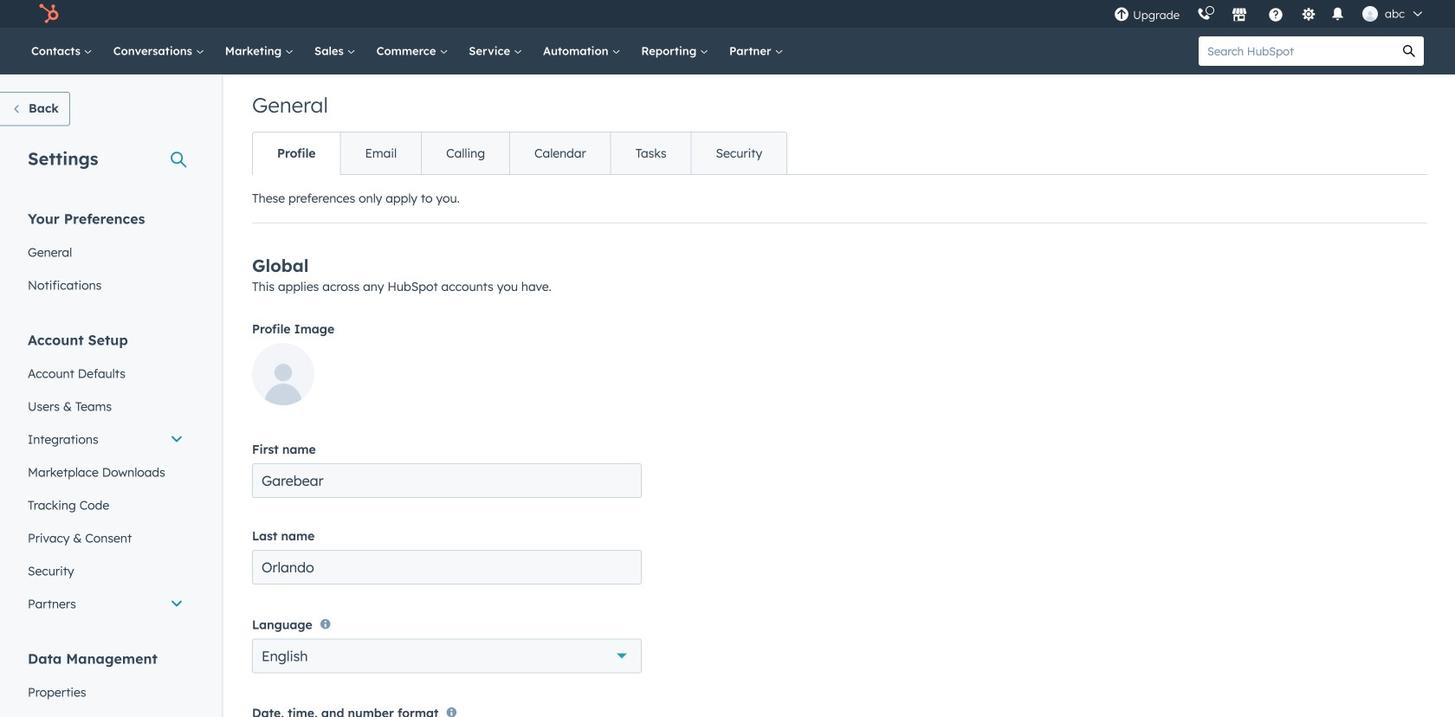 Task type: locate. For each thing, give the bounding box(es) containing it.
Search HubSpot search field
[[1199, 36, 1395, 66]]

account setup element
[[17, 330, 194, 621]]

marketplaces image
[[1232, 8, 1247, 23]]

menu
[[1105, 0, 1434, 28]]

None text field
[[252, 463, 642, 498]]

navigation
[[252, 132, 788, 175]]

None text field
[[252, 550, 642, 585]]



Task type: vqa. For each thing, say whether or not it's contained in the screenshot.
dialog
no



Task type: describe. For each thing, give the bounding box(es) containing it.
data management element
[[17, 649, 194, 717]]

your preferences element
[[17, 209, 194, 302]]

garebear orlando image
[[1363, 6, 1378, 22]]



